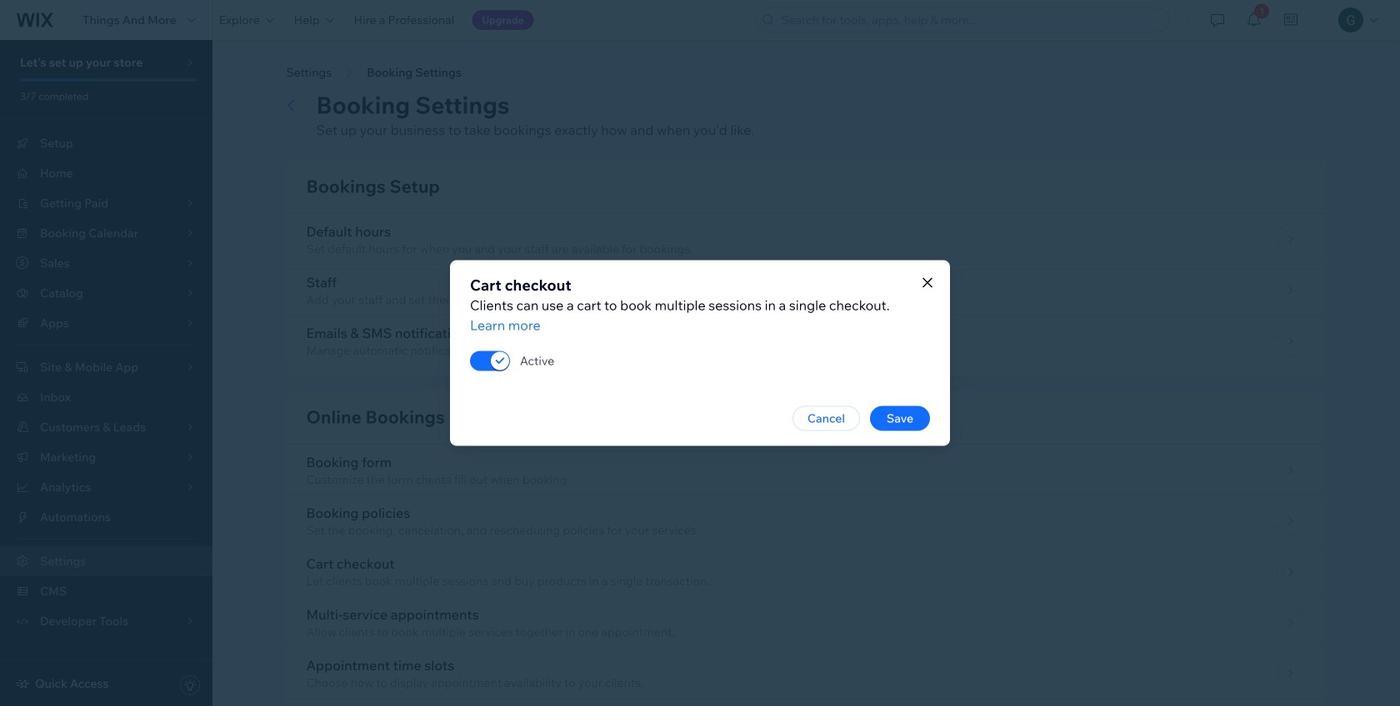 Task type: locate. For each thing, give the bounding box(es) containing it.
Search for tools, apps, help & more... field
[[776, 8, 1164, 32]]



Task type: vqa. For each thing, say whether or not it's contained in the screenshot.
SHOW
no



Task type: describe. For each thing, give the bounding box(es) containing it.
sidebar element
[[0, 40, 213, 707]]



